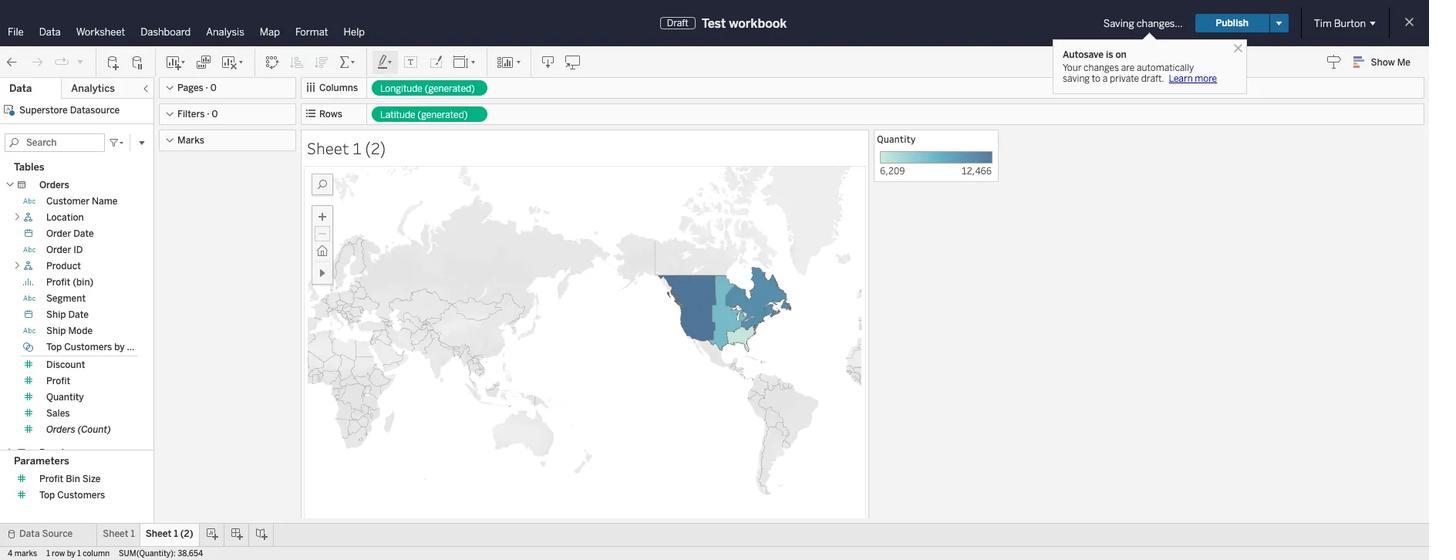 Task type: describe. For each thing, give the bounding box(es) containing it.
ship date
[[46, 309, 89, 320]]

undo image
[[5, 54, 20, 70]]

1 down columns
[[353, 137, 362, 159]]

6,209
[[880, 164, 905, 177]]

highlight image
[[377, 54, 394, 70]]

2 horizontal spatial sheet
[[307, 137, 349, 159]]

row
[[52, 549, 65, 559]]

help
[[344, 26, 365, 38]]

people
[[39, 448, 69, 458]]

top for top customers by profit
[[46, 342, 62, 353]]

· for pages
[[206, 83, 208, 93]]

dashboard
[[141, 26, 191, 38]]

ship for ship mode
[[46, 326, 66, 336]]

1 left column
[[77, 549, 81, 559]]

draft
[[667, 18, 689, 29]]

orders (count)
[[46, 424, 111, 435]]

sort descending image
[[314, 54, 329, 70]]

pages
[[177, 83, 203, 93]]

tim burton
[[1315, 17, 1366, 29]]

rows
[[319, 109, 343, 120]]

segment
[[46, 293, 86, 304]]

new data source image
[[106, 54, 121, 70]]

close image
[[1231, 41, 1246, 56]]

private
[[1110, 73, 1140, 84]]

4 marks
[[8, 549, 37, 559]]

tables
[[14, 161, 44, 173]]

analytics
[[71, 83, 115, 94]]

1 row by 1 column
[[46, 549, 110, 559]]

zoom in (double-click) image
[[314, 208, 331, 225]]

(generated) for longitude (generated)
[[425, 83, 475, 94]]

0 vertical spatial sheet 1 (2)
[[307, 137, 386, 159]]

format workbook image
[[428, 54, 444, 70]]

saving
[[1104, 17, 1135, 29]]

show me button
[[1347, 50, 1425, 74]]

columns
[[319, 83, 358, 93]]

open and edit this workbook in tableau desktop image
[[566, 54, 581, 70]]

replay animation image
[[54, 54, 69, 70]]

orders for orders (count)
[[46, 424, 75, 435]]

marks. press enter to open the view data window.. use arrow keys to navigate data visualization elements. image
[[304, 166, 866, 560]]

top for top customers
[[39, 490, 55, 501]]

sum(quantity):
[[119, 549, 176, 559]]

profit for profit
[[46, 376, 70, 387]]

redo image
[[29, 54, 45, 70]]

data source
[[19, 529, 73, 539]]

file
[[8, 26, 24, 38]]

0 for pages · 0
[[211, 83, 217, 93]]

profit for profit bin size
[[39, 474, 63, 485]]

datasource
[[70, 105, 120, 116]]

1 horizontal spatial (2)
[[365, 137, 386, 159]]

map
[[260, 26, 280, 38]]

(bin)
[[73, 277, 94, 288]]

zoom out (shift+double-click) image
[[314, 225, 331, 242]]

me
[[1398, 57, 1411, 68]]

0 horizontal spatial sheet
[[103, 529, 128, 539]]

name
[[92, 196, 118, 207]]

date for order date
[[73, 228, 94, 239]]

changes...
[[1137, 17, 1183, 29]]

replay animation image
[[76, 57, 85, 66]]

filters
[[177, 109, 205, 120]]

swap rows and columns image
[[265, 54, 280, 70]]

order for order id
[[46, 245, 71, 255]]

tim
[[1315, 17, 1332, 29]]

is
[[1106, 49, 1114, 60]]

38,654
[[178, 549, 203, 559]]

0 for filters · 0
[[212, 109, 218, 120]]

worksheet
[[76, 26, 125, 38]]

show
[[1372, 57, 1396, 68]]

(count)
[[78, 424, 111, 435]]

discount
[[46, 360, 85, 370]]

customer name
[[46, 196, 118, 207]]

longitude (generated)
[[380, 83, 475, 94]]

a
[[1103, 73, 1108, 84]]

show me
[[1372, 57, 1411, 68]]

source
[[42, 529, 73, 539]]

latitude (generated)
[[380, 110, 468, 120]]

data guide image
[[1327, 54, 1342, 69]]

your
[[1063, 62, 1082, 73]]

learn more
[[1169, 73, 1218, 84]]

workbook
[[729, 16, 787, 30]]

totals image
[[339, 54, 357, 70]]

mode
[[68, 326, 93, 336]]

are
[[1122, 62, 1135, 73]]

profit (bin)
[[46, 277, 94, 288]]

2 vertical spatial data
[[19, 529, 40, 539]]

on
[[1116, 49, 1127, 60]]

size
[[82, 474, 101, 485]]

sum(quantity): 38,654
[[119, 549, 203, 559]]

order id
[[46, 245, 83, 255]]

orders for orders
[[39, 180, 69, 191]]

superstore
[[19, 105, 68, 116]]

0 vertical spatial data
[[39, 26, 61, 38]]

test workbook
[[702, 16, 787, 30]]

sheet 1
[[103, 529, 135, 539]]

more
[[1195, 73, 1218, 84]]

autosave
[[1063, 49, 1104, 60]]

autosave is on
[[1063, 49, 1127, 60]]

top customers by profit
[[46, 342, 151, 353]]

marks
[[14, 549, 37, 559]]

date for ship date
[[68, 309, 89, 320]]

sales
[[46, 408, 70, 419]]

saving changes...
[[1104, 17, 1183, 29]]

4
[[8, 549, 13, 559]]



Task type: locate. For each thing, give the bounding box(es) containing it.
(generated)
[[425, 83, 475, 94], [418, 110, 468, 120]]

Search text field
[[5, 133, 105, 152]]

2 order from the top
[[46, 245, 71, 255]]

your changes are automatically saving to a private draft.
[[1063, 62, 1195, 84]]

0 vertical spatial date
[[73, 228, 94, 239]]

0 vertical spatial customers
[[64, 342, 112, 353]]

(generated) down format workbook icon at the left top
[[425, 83, 475, 94]]

learn
[[1169, 73, 1193, 84]]

data
[[39, 26, 61, 38], [9, 83, 32, 94], [19, 529, 40, 539]]

1 horizontal spatial sheet
[[146, 529, 172, 539]]

to
[[1092, 73, 1101, 84]]

sheet 1 (2) up sum(quantity): 38,654
[[146, 529, 193, 539]]

1 horizontal spatial sheet 1 (2)
[[307, 137, 386, 159]]

customers down bin on the left of the page
[[57, 490, 105, 501]]

data up marks
[[19, 529, 40, 539]]

clear sheet image
[[221, 54, 245, 70]]

0 horizontal spatial quantity
[[46, 392, 84, 403]]

order up "product"
[[46, 245, 71, 255]]

saving
[[1063, 73, 1090, 84]]

1 ship from the top
[[46, 309, 66, 320]]

sheet up sum(quantity): 38,654
[[146, 529, 172, 539]]

id
[[73, 245, 83, 255]]

marks
[[177, 135, 204, 146]]

0 vertical spatial (2)
[[365, 137, 386, 159]]

fit image
[[453, 54, 478, 70]]

1 left row
[[46, 549, 50, 559]]

1 vertical spatial order
[[46, 245, 71, 255]]

· right filters
[[207, 109, 210, 120]]

order up order id
[[46, 228, 71, 239]]

by for 1
[[67, 549, 76, 559]]

bin
[[66, 474, 80, 485]]

top up discount
[[46, 342, 62, 353]]

12,466
[[962, 164, 992, 177]]

1 vertical spatial customers
[[57, 490, 105, 501]]

date up id
[[73, 228, 94, 239]]

0 vertical spatial (generated)
[[425, 83, 475, 94]]

top down profit bin size
[[39, 490, 55, 501]]

orders
[[39, 180, 69, 191], [46, 424, 75, 435]]

0 vertical spatial ship
[[46, 309, 66, 320]]

parameters
[[14, 455, 69, 467]]

burton
[[1335, 17, 1366, 29]]

1 vertical spatial (2)
[[180, 529, 193, 539]]

1 horizontal spatial quantity
[[877, 133, 916, 145]]

draft.
[[1142, 73, 1165, 84]]

0 vertical spatial order
[[46, 228, 71, 239]]

1 vertical spatial quantity
[[46, 392, 84, 403]]

by for profit
[[114, 342, 125, 353]]

zoom home image
[[314, 242, 331, 259]]

ship mode
[[46, 326, 93, 336]]

customer
[[46, 196, 90, 207]]

latitude
[[380, 110, 416, 120]]

customers down mode
[[64, 342, 112, 353]]

profit bin size
[[39, 474, 101, 485]]

top customers
[[39, 490, 105, 501]]

download image
[[541, 54, 556, 70]]

sheet 1 (2) down rows on the top left of the page
[[307, 137, 386, 159]]

sheet up column
[[103, 529, 128, 539]]

1 vertical spatial by
[[67, 549, 76, 559]]

superstore datasource
[[19, 105, 120, 116]]

quantity up sales
[[46, 392, 84, 403]]

order date
[[46, 228, 94, 239]]

duplicate image
[[196, 54, 211, 70]]

longitude
[[380, 83, 423, 94]]

ship for ship date
[[46, 309, 66, 320]]

1 vertical spatial data
[[9, 83, 32, 94]]

data up replay animation icon
[[39, 26, 61, 38]]

1 vertical spatial ship
[[46, 326, 66, 336]]

customers for top customers by profit
[[64, 342, 112, 353]]

ship down "segment"
[[46, 309, 66, 320]]

orders down sales
[[46, 424, 75, 435]]

by
[[114, 342, 125, 353], [67, 549, 76, 559]]

pause auto updates image
[[130, 54, 146, 70]]

1 vertical spatial 0
[[212, 109, 218, 120]]

1 vertical spatial orders
[[46, 424, 75, 435]]

0 vertical spatial 0
[[211, 83, 217, 93]]

orders up customer
[[39, 180, 69, 191]]

ship down ship date
[[46, 326, 66, 336]]

(2)
[[365, 137, 386, 159], [180, 529, 193, 539]]

location
[[46, 212, 84, 223]]

column
[[83, 549, 110, 559]]

1 horizontal spatial by
[[114, 342, 125, 353]]

sheet down rows on the top left of the page
[[307, 137, 349, 159]]

0 right filters
[[212, 109, 218, 120]]

(generated) down longitude (generated)
[[418, 110, 468, 120]]

pages · 0
[[177, 83, 217, 93]]

format
[[295, 26, 328, 38]]

0 vertical spatial top
[[46, 342, 62, 353]]

test
[[702, 16, 726, 30]]

analysis
[[206, 26, 244, 38]]

sheet
[[307, 137, 349, 159], [103, 529, 128, 539], [146, 529, 172, 539]]

map element
[[304, 166, 866, 560]]

order for order date
[[46, 228, 71, 239]]

· right pages
[[206, 83, 208, 93]]

publish
[[1216, 18, 1249, 29]]

product
[[46, 261, 81, 272]]

customers
[[64, 342, 112, 353], [57, 490, 105, 501]]

(2) up 38,654
[[180, 529, 193, 539]]

1 up 38,654
[[174, 529, 178, 539]]

0 vertical spatial ·
[[206, 83, 208, 93]]

date
[[73, 228, 94, 239], [68, 309, 89, 320]]

1 up sum(quantity):
[[131, 529, 135, 539]]

1 order from the top
[[46, 228, 71, 239]]

0 vertical spatial quantity
[[877, 133, 916, 145]]

profit
[[46, 277, 70, 288], [127, 342, 151, 353], [46, 376, 70, 387], [39, 474, 63, 485]]

1 vertical spatial ·
[[207, 109, 210, 120]]

(2) down latitude
[[365, 137, 386, 159]]

filters · 0
[[177, 109, 218, 120]]

date up mode
[[68, 309, 89, 320]]

1 vertical spatial (generated)
[[418, 110, 468, 120]]

2 ship from the top
[[46, 326, 66, 336]]

sort ascending image
[[289, 54, 305, 70]]

0 horizontal spatial sheet 1 (2)
[[146, 529, 193, 539]]

1 vertical spatial date
[[68, 309, 89, 320]]

data down undo 'image'
[[9, 83, 32, 94]]

changes
[[1084, 62, 1120, 73]]

automatically
[[1137, 62, 1195, 73]]

· for filters
[[207, 109, 210, 120]]

quantity
[[877, 133, 916, 145], [46, 392, 84, 403]]

collapse image
[[141, 84, 150, 93]]

1 vertical spatial sheet 1 (2)
[[146, 529, 193, 539]]

sheet 1 (2)
[[307, 137, 386, 159], [146, 529, 193, 539]]

0 horizontal spatial (2)
[[180, 529, 193, 539]]

0 vertical spatial by
[[114, 342, 125, 353]]

·
[[206, 83, 208, 93], [207, 109, 210, 120]]

1 vertical spatial top
[[39, 490, 55, 501]]

publish button
[[1196, 14, 1270, 32]]

0 right pages
[[211, 83, 217, 93]]

new worksheet image
[[165, 54, 187, 70]]

0 vertical spatial orders
[[39, 180, 69, 191]]

show/hide cards image
[[497, 54, 522, 70]]

customers for top customers
[[57, 490, 105, 501]]

order
[[46, 228, 71, 239], [46, 245, 71, 255]]

profit for profit (bin)
[[46, 277, 70, 288]]

(generated) for latitude (generated)
[[418, 110, 468, 120]]

0
[[211, 83, 217, 93], [212, 109, 218, 120]]

top
[[46, 342, 62, 353], [39, 490, 55, 501]]

quantity up 6,209
[[877, 133, 916, 145]]

ship
[[46, 309, 66, 320], [46, 326, 66, 336]]

0 horizontal spatial by
[[67, 549, 76, 559]]

show mark labels image
[[404, 54, 419, 70]]

learn more link
[[1165, 73, 1218, 84]]



Task type: vqa. For each thing, say whether or not it's contained in the screenshot.
"Tracking"
no



